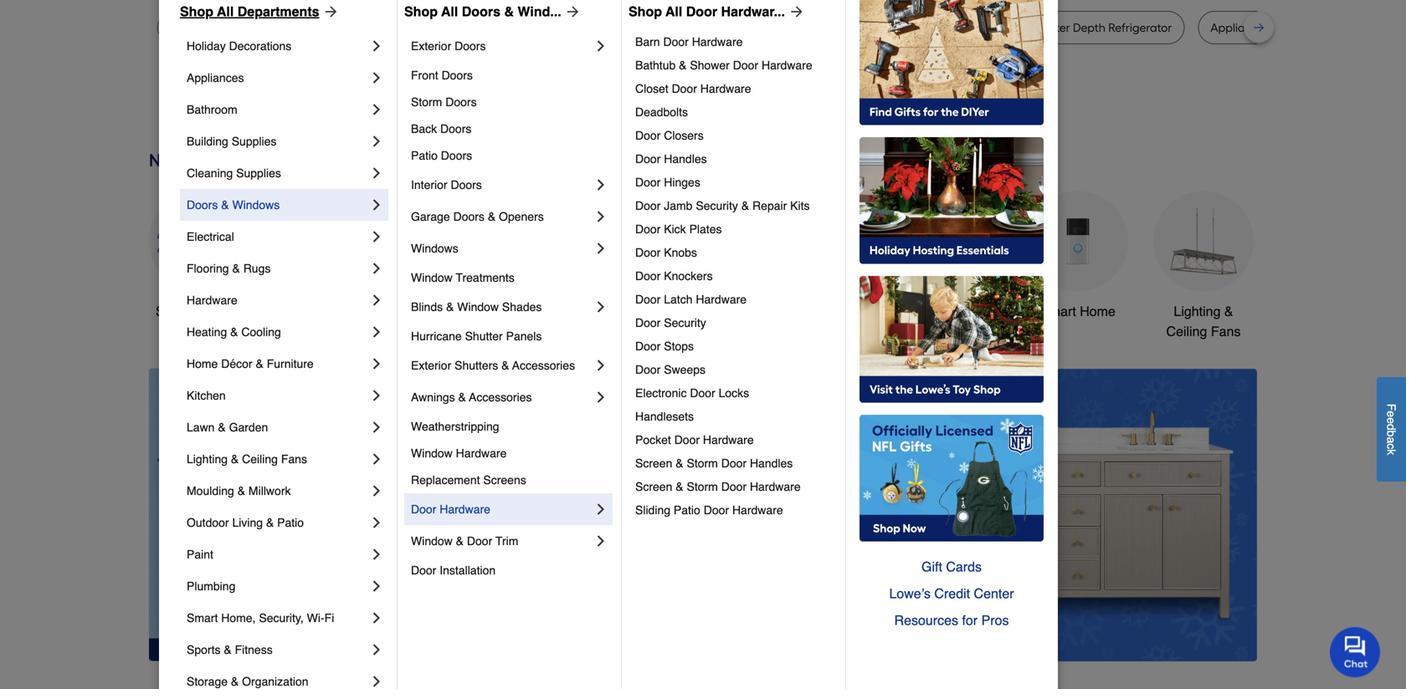 Task type: vqa. For each thing, say whether or not it's contained in the screenshot.
Updated
no



Task type: describe. For each thing, give the bounding box(es) containing it.
closet
[[635, 82, 669, 95]]

door down 'pocket door hardware' link
[[721, 457, 747, 470]]

sports
[[187, 644, 221, 657]]

building
[[187, 135, 228, 148]]

smart for smart home, security, wi-fi
[[187, 612, 218, 625]]

security inside door jamb security & repair kits "link"
[[696, 199, 738, 213]]

knockers
[[664, 270, 713, 283]]

heating & cooling
[[187, 326, 281, 339]]

window for treatments
[[411, 271, 453, 285]]

closet door hardware
[[635, 82, 751, 95]]

hardware inside hardware link
[[187, 294, 237, 307]]

door security
[[635, 316, 706, 330]]

0 horizontal spatial bathroom
[[187, 103, 237, 116]]

wind...
[[518, 4, 561, 19]]

screens
[[483, 474, 526, 487]]

plates
[[689, 223, 722, 236]]

door up closet door hardware link at the top
[[733, 59, 758, 72]]

outdoor tools & equipment link
[[777, 191, 877, 342]]

doors inside doors & windows link
[[187, 198, 218, 212]]

plumbing
[[187, 580, 236, 594]]

1 horizontal spatial bathroom link
[[902, 191, 1003, 322]]

screen for screen & storm door hardware
[[635, 481, 673, 494]]

chevron right image for flooring & rugs
[[368, 260, 385, 277]]

kits
[[790, 199, 810, 213]]

all for doors
[[441, 4, 458, 19]]

door left 'stops' at the left
[[635, 340, 661, 353]]

chevron right image for exterior doors
[[593, 38, 609, 54]]

closet door hardware link
[[635, 77, 834, 100]]

building supplies link
[[187, 126, 368, 157]]

decorations for christmas
[[540, 324, 612, 339]]

hardware inside closet door hardware link
[[701, 82, 751, 95]]

0 horizontal spatial lighting & ceiling fans link
[[187, 444, 368, 475]]

blinds & window shades link
[[411, 291, 593, 323]]

resources for pros
[[894, 613, 1009, 629]]

barn
[[635, 35, 660, 49]]

screen for screen & storm door handles
[[635, 457, 673, 470]]

storm for screen & storm door hardware
[[687, 481, 718, 494]]

f e e d b a c k
[[1385, 404, 1398, 455]]

holiday decorations link
[[187, 30, 368, 62]]

front doors link
[[411, 62, 609, 89]]

supplies for building supplies
[[232, 135, 277, 148]]

moulding & millwork link
[[187, 475, 368, 507]]

hardware inside bathtub & shower door hardware link
[[762, 59, 813, 72]]

deals
[[209, 304, 243, 319]]

chevron right image for storage & organization
[[368, 674, 385, 690]]

profile for ge profile refrigerator
[[411, 21, 444, 35]]

chevron right image for cleaning supplies
[[368, 165, 385, 182]]

0 vertical spatial windows
[[232, 198, 280, 212]]

shop these last-minute gifts. $99 or less. quantities are limited and won't last. image
[[149, 369, 419, 662]]

openers
[[499, 210, 544, 224]]

1 horizontal spatial lighting & ceiling fans link
[[1154, 191, 1254, 342]]

doors & windows link
[[187, 189, 368, 221]]

door up door stops
[[635, 316, 661, 330]]

0 vertical spatial accessories
[[512, 359, 575, 373]]

door inside "link"
[[635, 199, 661, 213]]

replacement screens
[[411, 474, 526, 487]]

d
[[1385, 424, 1398, 431]]

pros
[[982, 613, 1009, 629]]

tools link
[[400, 191, 501, 322]]

chevron right image for awnings & accessories
[[593, 389, 609, 406]]

security,
[[259, 612, 304, 625]]

hardware inside door hardware link
[[440, 503, 490, 516]]

door left knobs
[[635, 246, 661, 260]]

window treatments link
[[411, 265, 609, 291]]

fans inside lighting & ceiling fans
[[1211, 324, 1241, 339]]

door down "door knobs" on the top of page
[[635, 270, 661, 283]]

chevron right image for lighting & ceiling fans
[[368, 451, 385, 468]]

appliance package
[[1211, 21, 1314, 35]]

1 vertical spatial ceiling
[[242, 453, 278, 466]]

door closers link
[[635, 124, 834, 147]]

blinds & window shades
[[411, 301, 542, 314]]

f e e d b a c k button
[[1377, 377, 1406, 482]]

tools inside outdoor tools & equipment
[[831, 304, 862, 319]]

shop all doors & wind... link
[[404, 2, 582, 22]]

all for door
[[666, 4, 682, 19]]

chevron right image for window & door trim
[[593, 533, 609, 550]]

sweeps
[[664, 363, 706, 377]]

hurricane
[[411, 330, 462, 343]]

storm for screen & storm door handles
[[687, 457, 718, 470]]

chevron right image for smart home, security, wi-fi
[[368, 610, 385, 627]]

door right barn
[[663, 35, 689, 49]]

door sweeps link
[[635, 358, 834, 382]]

fi
[[325, 612, 334, 625]]

window & door trim link
[[411, 526, 593, 558]]

chevron right image for interior doors
[[593, 177, 609, 193]]

2 horizontal spatial patio
[[674, 504, 701, 517]]

all for deals
[[190, 304, 205, 319]]

shutters
[[455, 359, 498, 373]]

door handles link
[[635, 147, 834, 171]]

jamb
[[664, 199, 693, 213]]

handles inside 'link'
[[750, 457, 793, 470]]

door down replacement
[[411, 503, 436, 516]]

living
[[232, 516, 263, 530]]

shop all deals
[[156, 304, 243, 319]]

deadbolts link
[[635, 100, 834, 124]]

garage doors & openers link
[[411, 201, 593, 233]]

chevron right image for windows
[[593, 240, 609, 257]]

0 vertical spatial lighting & ceiling fans
[[1167, 304, 1241, 339]]

counter
[[1027, 21, 1070, 35]]

shop all doors & wind...
[[404, 4, 561, 19]]

hardware inside sliding patio door hardware link
[[732, 504, 783, 517]]

faucets
[[702, 304, 750, 319]]

doors inside the shop all doors & wind... link
[[462, 4, 501, 19]]

doors for front
[[442, 69, 473, 82]]

scroll to item #2 image
[[807, 631, 847, 638]]

handlesets
[[635, 410, 694, 424]]

security inside door security link
[[664, 316, 706, 330]]

outdoor for outdoor living & patio
[[187, 516, 229, 530]]

chevron right image for electrical
[[368, 229, 385, 245]]

door kick plates link
[[635, 218, 834, 241]]

a
[[1385, 437, 1398, 444]]

f
[[1385, 404, 1398, 411]]

door knobs link
[[635, 241, 834, 265]]

1 e from the top
[[1385, 411, 1398, 418]]

door security link
[[635, 311, 834, 335]]

chevron right image for garage doors & openers
[[593, 208, 609, 225]]

shop for shop all doors & wind...
[[404, 4, 438, 19]]

find gifts for the diyer. image
[[860, 0, 1044, 126]]

shop for shop all door hardwar...
[[629, 4, 662, 19]]

electrical link
[[187, 221, 368, 253]]

door knobs
[[635, 246, 697, 260]]

depth
[[1073, 21, 1106, 35]]

gift cards link
[[860, 554, 1044, 581]]

weatherstripping
[[411, 420, 499, 434]]

door handles
[[635, 152, 707, 166]]

& inside "link"
[[742, 199, 749, 213]]

0 horizontal spatial bathroom link
[[187, 94, 368, 126]]

arrow left image
[[460, 515, 477, 532]]

storm inside storm doors link
[[411, 95, 442, 109]]

front doors
[[411, 69, 473, 82]]

rugs
[[243, 262, 271, 275]]

screen & storm door handles link
[[635, 452, 834, 475]]

exterior for exterior shutters & accessories
[[411, 359, 451, 373]]

kitchen faucets
[[653, 304, 750, 319]]

& inside outdoor tools & equipment
[[866, 304, 875, 319]]

chevron right image for paint
[[368, 547, 385, 563]]

door stops link
[[635, 335, 834, 358]]

pocket door hardware link
[[635, 429, 834, 452]]

french door refrigerator
[[549, 21, 680, 35]]

lawn & garden link
[[187, 412, 368, 444]]

holiday hosting essentials. image
[[860, 137, 1044, 265]]

door jamb security & repair kits link
[[635, 194, 834, 218]]

profile for ge profile
[[855, 21, 888, 35]]

screen & storm door hardware link
[[635, 475, 834, 499]]

garage doors & openers
[[411, 210, 544, 224]]

chevron right image for exterior shutters & accessories
[[593, 357, 609, 374]]

window hardware
[[411, 447, 507, 460]]

front
[[411, 69, 438, 82]]

0 horizontal spatial lighting & ceiling fans
[[187, 453, 307, 466]]

shop all departments link
[[180, 2, 339, 22]]

refrigerator for ge profile refrigerator
[[447, 21, 511, 35]]

chevron right image for holiday decorations
[[368, 38, 385, 54]]

bathtub & shower door hardware link
[[635, 54, 834, 77]]

hinges
[[664, 176, 701, 189]]

1 vertical spatial fans
[[281, 453, 307, 466]]

doors for back
[[440, 122, 472, 136]]

counter depth refrigerator
[[1027, 21, 1172, 35]]

moulding
[[187, 485, 234, 498]]



Task type: locate. For each thing, give the bounding box(es) containing it.
awnings & accessories link
[[411, 382, 593, 414]]

shop all deals link
[[149, 191, 249, 322]]

door down sweeps
[[690, 387, 715, 400]]

door
[[686, 4, 717, 19], [663, 35, 689, 49], [733, 59, 758, 72], [672, 82, 697, 95], [635, 129, 661, 142], [635, 152, 661, 166], [635, 176, 661, 189], [635, 199, 661, 213], [635, 223, 661, 236], [635, 246, 661, 260], [635, 270, 661, 283], [635, 293, 661, 306], [635, 316, 661, 330], [635, 340, 661, 353], [635, 363, 661, 377], [690, 387, 715, 400], [674, 434, 700, 447], [721, 457, 747, 470], [721, 481, 747, 494], [411, 503, 436, 516], [704, 504, 729, 517], [467, 535, 492, 548], [411, 564, 436, 578]]

arrow right image for shop all door hardwar...
[[785, 3, 805, 20]]

replacement screens link
[[411, 467, 609, 494]]

doors down the front doors
[[446, 95, 477, 109]]

sports & fitness
[[187, 644, 273, 657]]

0 horizontal spatial lighting
[[187, 453, 228, 466]]

trim
[[496, 535, 518, 548]]

1 horizontal spatial kitchen
[[653, 304, 698, 319]]

door installation
[[411, 564, 496, 578]]

0 horizontal spatial refrigerator
[[447, 21, 511, 35]]

0 vertical spatial exterior
[[411, 39, 451, 53]]

doors for exterior
[[455, 39, 486, 53]]

doors inside front doors link
[[442, 69, 473, 82]]

refrigerator for counter depth refrigerator
[[1109, 21, 1172, 35]]

hardware inside "door latch hardware" link
[[696, 293, 747, 306]]

chevron right image for kitchen
[[368, 388, 385, 404]]

1 ge from the left
[[393, 21, 409, 35]]

0 horizontal spatial fans
[[281, 453, 307, 466]]

shop all departments
[[180, 4, 319, 19]]

kitchen inside 'kitchen' link
[[187, 389, 226, 403]]

doors down back doors
[[441, 149, 472, 162]]

1 horizontal spatial smart
[[1041, 304, 1076, 319]]

door up electronic
[[635, 363, 661, 377]]

1 vertical spatial smart
[[187, 612, 218, 625]]

supplies up cleaning supplies
[[232, 135, 277, 148]]

1 horizontal spatial ge
[[837, 21, 853, 35]]

doors inside exterior doors link
[[455, 39, 486, 53]]

1 vertical spatial bathroom
[[924, 304, 982, 319]]

0 vertical spatial security
[[696, 199, 738, 213]]

0 vertical spatial supplies
[[232, 135, 277, 148]]

pocket
[[635, 434, 671, 447]]

chevron right image for hardware
[[368, 292, 385, 309]]

1 horizontal spatial decorations
[[540, 324, 612, 339]]

window up "blinds"
[[411, 271, 453, 285]]

refrigerator for french door refrigerator
[[616, 21, 680, 35]]

back doors
[[411, 122, 472, 136]]

paint link
[[187, 539, 368, 571]]

outdoor for outdoor tools & equipment
[[779, 304, 828, 319]]

exterior for exterior doors
[[411, 39, 451, 53]]

bathtub
[[635, 59, 676, 72]]

electronic door locks link
[[635, 382, 834, 405]]

all up barn door hardware
[[666, 4, 682, 19]]

bathroom link
[[187, 94, 368, 126], [902, 191, 1003, 322]]

door down screen & storm door hardware
[[704, 504, 729, 517]]

door down 'door handles'
[[635, 176, 661, 189]]

1 horizontal spatial handles
[[750, 457, 793, 470]]

ceiling
[[1167, 324, 1207, 339], [242, 453, 278, 466]]

hardware up replacement screens
[[456, 447, 507, 460]]

0 horizontal spatial handles
[[664, 152, 707, 166]]

1 vertical spatial windows
[[411, 242, 459, 255]]

hardware down bathtub & shower door hardware
[[701, 82, 751, 95]]

2 ge from the left
[[837, 21, 853, 35]]

kitchen inside kitchen faucets link
[[653, 304, 698, 319]]

storm inside screen & storm door hardware link
[[687, 481, 718, 494]]

heating & cooling link
[[187, 316, 368, 348]]

3 shop from the left
[[629, 4, 662, 19]]

2 shop from the left
[[404, 4, 438, 19]]

windows down garage
[[411, 242, 459, 255]]

1 vertical spatial lighting & ceiling fans
[[187, 453, 307, 466]]

0 vertical spatial storm
[[411, 95, 442, 109]]

doors for garage
[[453, 210, 485, 224]]

shutter
[[465, 330, 503, 343]]

e up the b
[[1385, 418, 1398, 424]]

exterior shutters & accessories link
[[411, 350, 593, 382]]

decorations for holiday
[[229, 39, 292, 53]]

1 screen from the top
[[635, 457, 673, 470]]

doors down the "ge profile refrigerator"
[[455, 39, 486, 53]]

2 horizontal spatial shop
[[629, 4, 662, 19]]

doors up storm doors
[[442, 69, 473, 82]]

outdoor tools & equipment
[[779, 304, 875, 339]]

2 profile from the left
[[855, 21, 888, 35]]

shower
[[690, 59, 730, 72]]

door left the 'jamb'
[[635, 199, 661, 213]]

0 horizontal spatial home
[[187, 357, 218, 371]]

awnings
[[411, 391, 455, 404]]

chevron right image for home décor & furniture
[[368, 356, 385, 373]]

door up sliding patio door hardware link
[[721, 481, 747, 494]]

2 refrigerator from the left
[[616, 21, 680, 35]]

hardware up sliding patio door hardware link
[[750, 481, 801, 494]]

new deals every day during 25 days of deals image
[[149, 146, 1257, 175]]

smart home, security, wi-fi link
[[187, 603, 368, 635]]

0 vertical spatial ceiling
[[1167, 324, 1207, 339]]

&
[[504, 4, 514, 19], [679, 59, 687, 72], [221, 198, 229, 212], [742, 199, 749, 213], [488, 210, 496, 224], [232, 262, 240, 275], [446, 301, 454, 314], [866, 304, 875, 319], [1225, 304, 1234, 319], [230, 326, 238, 339], [256, 357, 264, 371], [502, 359, 509, 373], [458, 391, 466, 404], [218, 421, 226, 434], [231, 453, 239, 466], [676, 457, 684, 470], [676, 481, 684, 494], [237, 485, 245, 498], [266, 516, 274, 530], [456, 535, 464, 548], [224, 644, 232, 657], [231, 676, 239, 689]]

all
[[217, 4, 234, 19], [441, 4, 458, 19], [666, 4, 682, 19], [190, 304, 205, 319]]

lowe's wishes you and your family a happy hanukkah. image
[[149, 88, 1257, 130]]

kitchen up the lawn
[[187, 389, 226, 403]]

doors down storm doors
[[440, 122, 472, 136]]

arrow right image for shop all doors & wind...
[[561, 3, 582, 20]]

arrow right image
[[319, 3, 339, 20]]

1 vertical spatial lighting & ceiling fans link
[[187, 444, 368, 475]]

up to 40 percent off select vanities. plus get free local delivery on select vanities. image
[[446, 369, 1257, 662]]

for
[[962, 613, 978, 629]]

windows down cleaning supplies link
[[232, 198, 280, 212]]

kitchen for kitchen
[[187, 389, 226, 403]]

refrigerator up barn
[[616, 21, 680, 35]]

kitchen for kitchen faucets
[[653, 304, 698, 319]]

0 vertical spatial kitchen
[[653, 304, 698, 319]]

patio right the sliding
[[674, 504, 701, 517]]

tools up hurricane at the left of the page
[[435, 304, 466, 319]]

handlesets link
[[635, 405, 834, 429]]

doors inside patio doors link
[[441, 149, 472, 162]]

closers
[[664, 129, 704, 142]]

0 vertical spatial decorations
[[229, 39, 292, 53]]

patio doors
[[411, 149, 472, 162]]

door hardware link
[[411, 494, 593, 526]]

window up door installation
[[411, 535, 453, 548]]

exterior down hurricane at the left of the page
[[411, 359, 451, 373]]

door up barn door hardware
[[686, 4, 717, 19]]

security down door latch hardware
[[664, 316, 706, 330]]

shop inside "link"
[[180, 4, 213, 19]]

electrical
[[187, 230, 234, 244]]

profile
[[411, 21, 444, 35], [855, 21, 888, 35]]

hardware down screen & storm door hardware link
[[732, 504, 783, 517]]

0 vertical spatial fans
[[1211, 324, 1241, 339]]

1 tools from the left
[[435, 304, 466, 319]]

visit the lowe's toy shop. image
[[860, 276, 1044, 403]]

hardware down "barn door hardware" link at the top of the page
[[762, 59, 813, 72]]

doors up the garage doors & openers
[[451, 178, 482, 192]]

resources for pros link
[[860, 608, 1044, 635]]

storm down front
[[411, 95, 442, 109]]

door down handlesets
[[674, 434, 700, 447]]

hardware inside window hardware link
[[456, 447, 507, 460]]

storm inside the screen & storm door handles 'link'
[[687, 457, 718, 470]]

shop for shop all departments
[[180, 4, 213, 19]]

kitchen up 'stops' at the left
[[653, 304, 698, 319]]

treatments
[[456, 271, 515, 285]]

1 vertical spatial storm
[[687, 457, 718, 470]]

all for departments
[[217, 4, 234, 19]]

door jamb security & repair kits
[[635, 199, 810, 213]]

doors inside back doors link
[[440, 122, 472, 136]]

storage
[[187, 676, 228, 689]]

2 tools from the left
[[831, 304, 862, 319]]

chevron right image for outdoor living & patio
[[368, 515, 385, 532]]

patio up paint link on the left of page
[[277, 516, 304, 530]]

door hinges link
[[635, 171, 834, 194]]

lowe's
[[889, 586, 931, 602]]

0 vertical spatial lighting & ceiling fans link
[[1154, 191, 1254, 342]]

0 vertical spatial bathroom
[[187, 103, 237, 116]]

chevron right image for appliances
[[368, 69, 385, 86]]

refrigerator down shop all doors & wind...
[[447, 21, 511, 35]]

outdoor inside outdoor tools & equipment
[[779, 304, 828, 319]]

chevron right image for plumbing
[[368, 578, 385, 595]]

door latch hardware link
[[635, 288, 834, 311]]

millwork
[[249, 485, 291, 498]]

1 profile from the left
[[411, 21, 444, 35]]

doors down cleaning on the top
[[187, 198, 218, 212]]

screen inside 'link'
[[635, 457, 673, 470]]

window for &
[[411, 535, 453, 548]]

door left kick
[[635, 223, 661, 236]]

1 horizontal spatial lighting & ceiling fans
[[1167, 304, 1241, 339]]

window & door trim
[[411, 535, 522, 548]]

0 horizontal spatial ge
[[393, 21, 409, 35]]

accessories up weatherstripping link
[[469, 391, 532, 404]]

1 horizontal spatial patio
[[411, 149, 438, 162]]

1 vertical spatial exterior
[[411, 359, 451, 373]]

screen down pocket
[[635, 457, 673, 470]]

arrow right image inside the shop all doors & wind... link
[[561, 3, 582, 20]]

shop all door hardwar... link
[[629, 2, 805, 22]]

0 horizontal spatial shop
[[180, 4, 213, 19]]

all up holiday decorations
[[217, 4, 234, 19]]

hardware
[[692, 35, 743, 49], [762, 59, 813, 72], [701, 82, 751, 95], [696, 293, 747, 306], [187, 294, 237, 307], [703, 434, 754, 447], [456, 447, 507, 460], [750, 481, 801, 494], [440, 503, 490, 516], [732, 504, 783, 517]]

building supplies
[[187, 135, 277, 148]]

1 vertical spatial outdoor
[[187, 516, 229, 530]]

chevron right image for sports & fitness
[[368, 642, 385, 659]]

0 vertical spatial bathroom link
[[187, 94, 368, 126]]

hardware inside "barn door hardware" link
[[692, 35, 743, 49]]

0 horizontal spatial windows
[[232, 198, 280, 212]]

outdoor down moulding
[[187, 516, 229, 530]]

1 vertical spatial decorations
[[540, 324, 612, 339]]

1 shop from the left
[[180, 4, 213, 19]]

gift
[[922, 560, 942, 575]]

refrigerator
[[447, 21, 511, 35], [616, 21, 680, 35], [1109, 21, 1172, 35]]

1 vertical spatial supplies
[[236, 167, 281, 180]]

handles down 'pocket door hardware' link
[[750, 457, 793, 470]]

kitchen faucets link
[[651, 191, 752, 322]]

arrow right image inside 'shop all door hardwar...' link
[[785, 3, 805, 20]]

1 horizontal spatial home
[[1080, 304, 1116, 319]]

window up replacement
[[411, 447, 453, 460]]

cleaning supplies link
[[187, 157, 368, 189]]

hardware inside 'pocket door hardware' link
[[703, 434, 754, 447]]

exterior shutters & accessories
[[411, 359, 575, 373]]

shop up barn
[[629, 4, 662, 19]]

sports & fitness link
[[187, 635, 368, 666]]

1 horizontal spatial fans
[[1211, 324, 1241, 339]]

window for hardware
[[411, 447, 453, 460]]

blinds
[[411, 301, 443, 314]]

1 horizontal spatial tools
[[831, 304, 862, 319]]

awnings & accessories
[[411, 391, 532, 404]]

patio down 'back'
[[411, 149, 438, 162]]

hardware down flooring
[[187, 294, 237, 307]]

moulding & millwork
[[187, 485, 291, 498]]

e up the d
[[1385, 411, 1398, 418]]

chevron right image
[[368, 69, 385, 86], [368, 101, 385, 118], [368, 133, 385, 150], [593, 177, 609, 193], [368, 197, 385, 213], [593, 208, 609, 225], [368, 229, 385, 245], [593, 240, 609, 257], [368, 324, 385, 341], [593, 389, 609, 406], [368, 451, 385, 468], [368, 483, 385, 500], [368, 578, 385, 595], [368, 610, 385, 627], [368, 674, 385, 690]]

patio
[[411, 149, 438, 162], [674, 504, 701, 517], [277, 516, 304, 530]]

accessories down panels
[[512, 359, 575, 373]]

shop
[[180, 4, 213, 19], [404, 4, 438, 19], [629, 4, 662, 19]]

0 horizontal spatial patio
[[277, 516, 304, 530]]

0 horizontal spatial decorations
[[229, 39, 292, 53]]

decorations down shop all departments "link"
[[229, 39, 292, 53]]

hardware inside screen & storm door hardware link
[[750, 481, 801, 494]]

lighting inside lighting & ceiling fans
[[1174, 304, 1221, 319]]

door closers
[[635, 129, 704, 142]]

hardware up bathtub & shower door hardware
[[692, 35, 743, 49]]

ge for ge profile refrigerator
[[393, 21, 409, 35]]

shop all door hardwar...
[[629, 4, 785, 19]]

home
[[1080, 304, 1116, 319], [187, 357, 218, 371]]

chevron right image for heating & cooling
[[368, 324, 385, 341]]

home inside smart home "link"
[[1080, 304, 1116, 319]]

chevron right image for blinds & window shades
[[593, 299, 609, 316]]

1 refrigerator from the left
[[447, 21, 511, 35]]

chevron right image for doors & windows
[[368, 197, 385, 213]]

doors for patio
[[441, 149, 472, 162]]

doors for interior
[[451, 178, 482, 192]]

1 horizontal spatial arrow right image
[[785, 3, 805, 20]]

all inside "link"
[[217, 4, 234, 19]]

storm doors link
[[411, 89, 609, 116]]

door latch hardware
[[635, 293, 747, 306]]

door sweeps
[[635, 363, 706, 377]]

wi-
[[307, 612, 325, 625]]

1 vertical spatial kitchen
[[187, 389, 226, 403]]

doors inside storm doors link
[[446, 95, 477, 109]]

outdoor living & patio link
[[187, 507, 368, 539]]

2 vertical spatial storm
[[687, 481, 718, 494]]

door left installation
[[411, 564, 436, 578]]

chat invite button image
[[1330, 627, 1381, 678]]

chevron right image for door hardware
[[593, 501, 609, 518]]

bathtub & shower door hardware
[[635, 59, 813, 72]]

all up the heating
[[190, 304, 205, 319]]

sliding
[[635, 504, 671, 517]]

0 horizontal spatial arrow right image
[[561, 3, 582, 20]]

decorations down christmas
[[540, 324, 612, 339]]

0 vertical spatial handles
[[664, 152, 707, 166]]

2 horizontal spatial refrigerator
[[1109, 21, 1172, 35]]

shop up holiday
[[180, 4, 213, 19]]

1 horizontal spatial windows
[[411, 242, 459, 255]]

0 vertical spatial screen
[[635, 457, 673, 470]]

2 screen from the top
[[635, 481, 673, 494]]

b
[[1385, 431, 1398, 437]]

0 horizontal spatial outdoor
[[187, 516, 229, 530]]

chevron right image for moulding & millwork
[[368, 483, 385, 500]]

handles down closers
[[664, 152, 707, 166]]

doors up the "ge profile refrigerator"
[[462, 4, 501, 19]]

door
[[588, 21, 614, 35]]

1 horizontal spatial shop
[[404, 4, 438, 19]]

chevron right image for building supplies
[[368, 133, 385, 150]]

door down arrow left icon
[[467, 535, 492, 548]]

1 vertical spatial security
[[664, 316, 706, 330]]

home décor & furniture
[[187, 357, 314, 371]]

shop up the "ge profile refrigerator"
[[404, 4, 438, 19]]

chevron right image
[[368, 38, 385, 54], [593, 38, 609, 54], [368, 165, 385, 182], [368, 260, 385, 277], [368, 292, 385, 309], [593, 299, 609, 316], [368, 356, 385, 373], [593, 357, 609, 374], [368, 388, 385, 404], [368, 419, 385, 436], [593, 501, 609, 518], [368, 515, 385, 532], [593, 533, 609, 550], [368, 547, 385, 563], [368, 642, 385, 659]]

security up the plates
[[696, 199, 738, 213]]

door down 'deadbolts'
[[635, 129, 661, 142]]

fans
[[1211, 324, 1241, 339], [281, 453, 307, 466]]

door right the closet
[[672, 82, 697, 95]]

ge profile
[[837, 21, 888, 35]]

installation
[[440, 564, 496, 578]]

hardware up door security link
[[696, 293, 747, 306]]

2 e from the top
[[1385, 418, 1398, 424]]

1 vertical spatial screen
[[635, 481, 673, 494]]

hardware up the screen & storm door handles 'link'
[[703, 434, 754, 447]]

door up door hinges
[[635, 152, 661, 166]]

0 vertical spatial lighting
[[1174, 304, 1221, 319]]

doors right garage
[[453, 210, 485, 224]]

arrow right image
[[561, 3, 582, 20], [785, 3, 805, 20], [1226, 515, 1243, 532]]

supplies for cleaning supplies
[[236, 167, 281, 180]]

hardware down replacement screens
[[440, 503, 490, 516]]

screen up the sliding
[[635, 481, 673, 494]]

barn door hardware
[[635, 35, 743, 49]]

1 horizontal spatial ceiling
[[1167, 324, 1207, 339]]

door left latch
[[635, 293, 661, 306]]

all up the "ge profile refrigerator"
[[441, 4, 458, 19]]

tools up equipment
[[831, 304, 862, 319]]

window up hurricane shutter panels
[[457, 301, 499, 314]]

0 horizontal spatial tools
[[435, 304, 466, 319]]

1 horizontal spatial refrigerator
[[616, 21, 680, 35]]

2 horizontal spatial arrow right image
[[1226, 515, 1243, 532]]

1 vertical spatial accessories
[[469, 391, 532, 404]]

0 vertical spatial outdoor
[[779, 304, 828, 319]]

smart for smart home
[[1041, 304, 1076, 319]]

0 horizontal spatial smart
[[187, 612, 218, 625]]

2 exterior from the top
[[411, 359, 451, 373]]

0 vertical spatial smart
[[1041, 304, 1076, 319]]

1 vertical spatial handles
[[750, 457, 793, 470]]

door hardware
[[411, 503, 490, 516]]

storm down pocket door hardware
[[687, 457, 718, 470]]

1 vertical spatial lighting
[[187, 453, 228, 466]]

officially licensed n f l gifts. shop now. image
[[860, 415, 1044, 542]]

storm up sliding patio door hardware
[[687, 481, 718, 494]]

0 horizontal spatial ceiling
[[242, 453, 278, 466]]

0 vertical spatial home
[[1080, 304, 1116, 319]]

ge for ge profile
[[837, 21, 853, 35]]

3 refrigerator from the left
[[1109, 21, 1172, 35]]

exterior
[[411, 39, 451, 53], [411, 359, 451, 373]]

1 horizontal spatial lighting
[[1174, 304, 1221, 319]]

0 horizontal spatial kitchen
[[187, 389, 226, 403]]

chevron right image for bathroom
[[368, 101, 385, 118]]

& inside lighting & ceiling fans
[[1225, 304, 1234, 319]]

e
[[1385, 411, 1398, 418], [1385, 418, 1398, 424]]

chevron right image for lawn & garden
[[368, 419, 385, 436]]

doors for storm
[[446, 95, 477, 109]]

0 horizontal spatial profile
[[411, 21, 444, 35]]

christmas decorations link
[[526, 191, 626, 342]]

doors inside garage doors & openers link
[[453, 210, 485, 224]]

outdoor up equipment
[[779, 304, 828, 319]]

1 horizontal spatial bathroom
[[924, 304, 982, 319]]

smart home
[[1041, 304, 1116, 319]]

supplies up doors & windows link
[[236, 167, 281, 180]]

hardware link
[[187, 285, 368, 316]]

1 horizontal spatial outdoor
[[779, 304, 828, 319]]

1 exterior from the top
[[411, 39, 451, 53]]

1 horizontal spatial profile
[[855, 21, 888, 35]]

1 vertical spatial home
[[187, 357, 218, 371]]

kick
[[664, 223, 686, 236]]

exterior down the "ge profile refrigerator"
[[411, 39, 451, 53]]

1 vertical spatial bathroom link
[[902, 191, 1003, 322]]

doors inside interior doors link
[[451, 178, 482, 192]]

home inside home décor & furniture link
[[187, 357, 218, 371]]

refrigerator right depth
[[1109, 21, 1172, 35]]



